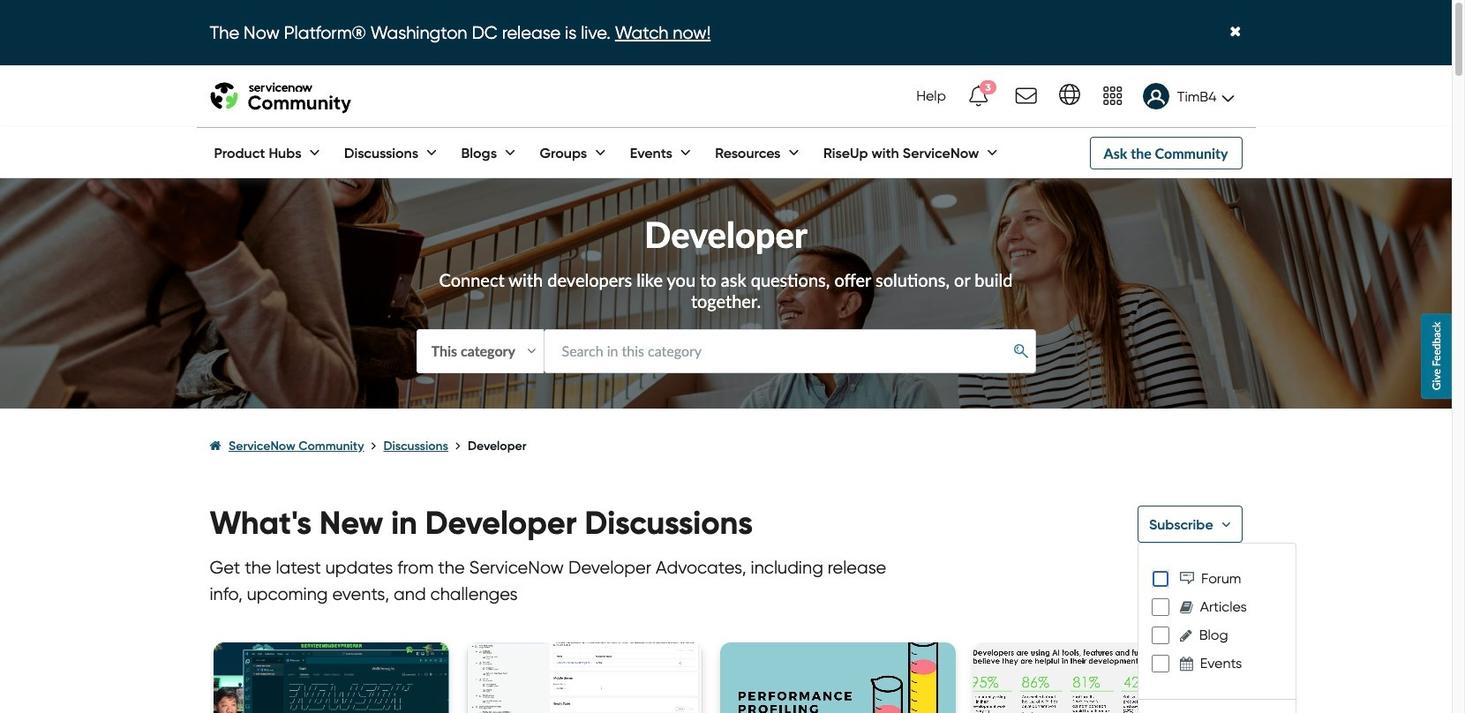 Task type: vqa. For each thing, say whether or not it's contained in the screenshot.
search text field
yes



Task type: locate. For each thing, give the bounding box(es) containing it.
close image
[[1230, 25, 1242, 40]]

timb4 image
[[1143, 83, 1170, 110]]

None checkbox
[[1152, 598, 1170, 616]]

menu bar
[[196, 128, 1002, 178]]

None submit
[[1008, 338, 1035, 364]]

None checkbox
[[1152, 570, 1170, 588], [1152, 627, 1170, 644], [1152, 655, 1170, 673], [1152, 570, 1170, 588], [1152, 627, 1170, 644], [1152, 655, 1170, 673]]

list
[[210, 422, 1243, 470]]

menu
[[1138, 543, 1297, 713]]



Task type: describe. For each thing, give the bounding box(es) containing it.
Search text field
[[543, 330, 1036, 373]]

language selector image
[[1059, 84, 1081, 105]]



